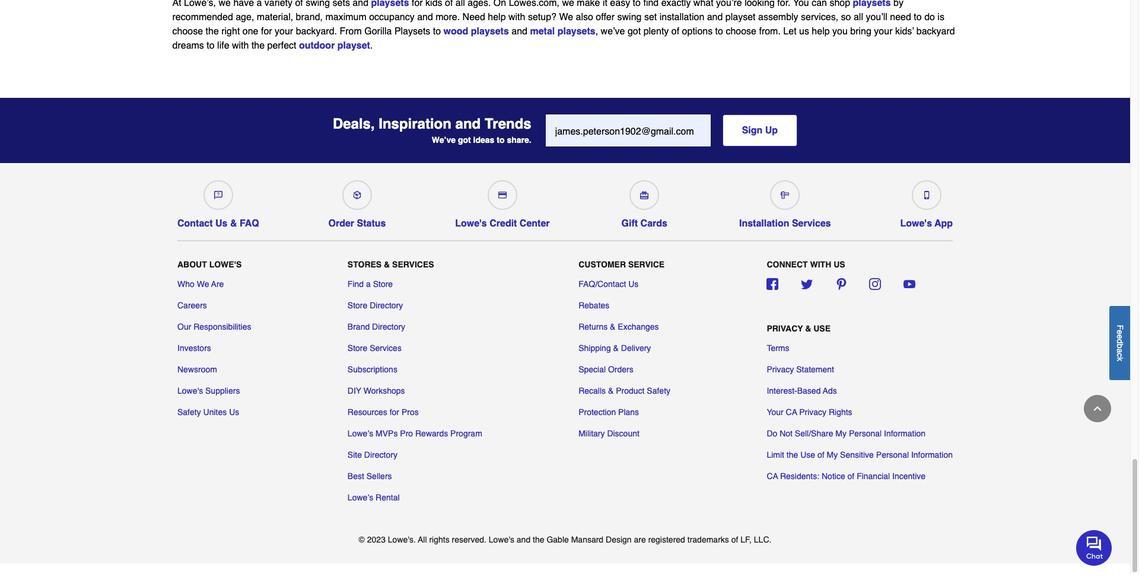 Task type: describe. For each thing, give the bounding box(es) containing it.
1 e from the top
[[1115, 330, 1125, 334]]

recalls
[[579, 386, 606, 395]]

1 vertical spatial services
[[392, 260, 434, 270]]

personal inside 'link'
[[876, 450, 909, 460]]

recalls & product safety
[[579, 386, 670, 395]]

military
[[579, 429, 605, 438]]

and left gable
[[517, 535, 531, 544]]

pros
[[402, 407, 419, 417]]

diy workshops link
[[348, 385, 405, 397]]

incentive
[[892, 471, 926, 481]]

2023
[[367, 535, 386, 544]]

of inside ", we've got plenty of options to choose from. let us help you bring your kids' backyard dreams to life with the perfect"
[[671, 26, 679, 37]]

got inside deals, inspiration and trends we've got ideas to share.
[[458, 135, 471, 145]]

rental
[[376, 493, 400, 502]]

newsroom
[[177, 365, 217, 374]]

you
[[832, 26, 848, 37]]

sign up form
[[546, 115, 797, 147]]

your inside ", we've got plenty of options to choose from. let us help you bring your kids' backyard dreams to life with the perfect"
[[874, 26, 893, 37]]

resources for pros link
[[348, 406, 419, 418]]

our
[[177, 322, 191, 331]]

mansard
[[571, 535, 603, 544]]

your
[[767, 407, 784, 417]]

with inside ", we've got plenty of options to choose from. let us help you bring your kids' backyard dreams to life with the perfect"
[[232, 40, 249, 51]]

dimensions image
[[781, 191, 789, 199]]

1 playsets from the left
[[471, 26, 509, 37]]

the inside 'link'
[[787, 450, 798, 460]]

statement
[[796, 365, 834, 374]]

we inside who we are link
[[197, 279, 209, 289]]

and up playsets
[[417, 12, 433, 23]]

directory for brand directory
[[372, 322, 405, 331]]

store services
[[348, 343, 402, 353]]

lowe's for lowe's suppliers
[[177, 386, 203, 395]]

services for store services
[[370, 343, 402, 353]]

lf,
[[741, 535, 752, 544]]

gift cards link
[[619, 176, 670, 229]]

who we are link
[[177, 278, 224, 290]]

& left faq
[[230, 218, 237, 229]]

returns & exchanges link
[[579, 321, 659, 333]]

directory for store directory
[[370, 301, 403, 310]]

special orders
[[579, 365, 634, 374]]

order
[[328, 218, 354, 229]]

need
[[890, 12, 911, 23]]

all
[[854, 12, 863, 23]]

use for &
[[814, 324, 831, 334]]

military discount link
[[579, 428, 640, 439]]

not
[[780, 429, 793, 438]]

1 horizontal spatial safety
[[647, 386, 670, 395]]

who
[[177, 279, 194, 289]]

lowe's credit center link
[[455, 176, 550, 229]]

responsibilities
[[194, 322, 251, 331]]

product
[[616, 386, 645, 395]]

installation services link
[[739, 176, 831, 229]]

playsets
[[394, 26, 430, 37]]

trends
[[485, 116, 531, 132]]

your ca privacy rights
[[767, 407, 852, 417]]

lowe's for lowe's credit center
[[455, 218, 487, 229]]

are
[[634, 535, 646, 544]]

subscriptions link
[[348, 363, 397, 375]]

information inside limit the use of my sensitive personal information 'link'
[[911, 450, 953, 460]]

site directory
[[348, 450, 397, 460]]

lowe's mvps pro rewards program link
[[348, 428, 482, 439]]

ca residents: notice of financial incentive
[[767, 471, 926, 481]]

to right the options
[[715, 26, 723, 37]]

shipping & delivery
[[579, 343, 651, 353]]

lowe's app
[[900, 218, 953, 229]]

about
[[177, 260, 207, 270]]

brand directory
[[348, 322, 405, 331]]

orders
[[608, 365, 634, 374]]

help inside by recommended age, material, brand, maximum occupancy and more. need help with setup? we also offer swing set installation and playset assembly services, so all you'll need to do is choose the right one for your backyard. from gorilla playsets to
[[488, 12, 506, 23]]

pinterest image
[[835, 278, 847, 290]]

cards
[[641, 218, 667, 229]]

us for faq/contact
[[628, 279, 639, 289]]

& for shipping & delivery
[[613, 343, 619, 353]]

and up the options
[[707, 12, 723, 23]]

privacy for privacy & use
[[767, 324, 803, 334]]

do not sell/share my personal information link
[[767, 428, 926, 439]]

the inside by recommended age, material, brand, maximum occupancy and more. need help with setup? we also offer swing set installation and playset assembly services, so all you'll need to do is choose the right one for your backyard. from gorilla playsets to
[[206, 26, 219, 37]]

resources for pros
[[348, 407, 419, 417]]

of inside limit the use of my sensitive personal information 'link'
[[818, 450, 824, 460]]

directory for site directory
[[364, 450, 397, 460]]

installation
[[739, 218, 789, 229]]

trademarks
[[688, 535, 729, 544]]

1 horizontal spatial ca
[[786, 407, 797, 417]]

connect
[[767, 260, 808, 270]]

the left gable
[[533, 535, 544, 544]]

find
[[348, 279, 364, 289]]

service
[[628, 260, 665, 270]]

help inside ", we've got plenty of options to choose from. let us help you bring your kids' backyard dreams to life with the perfect"
[[812, 26, 830, 37]]

pickup image
[[353, 191, 361, 199]]

we inside by recommended age, material, brand, maximum occupancy and more. need help with setup? we also offer swing set installation and playset assembly services, so all you'll need to do is choose the right one for your backyard. from gorilla playsets to
[[559, 12, 573, 23]]

2 playsets from the left
[[558, 26, 596, 37]]

limit the use of my sensitive personal information
[[767, 450, 953, 460]]

mobile image
[[922, 191, 931, 199]]

recalls & product safety link
[[579, 385, 670, 397]]

let
[[783, 26, 797, 37]]

sign up
[[742, 125, 778, 136]]

swing
[[617, 12, 642, 23]]

offer
[[596, 12, 615, 23]]

contact us & faq link
[[177, 176, 259, 229]]

investors link
[[177, 342, 211, 354]]

2 e from the top
[[1115, 334, 1125, 339]]

lowe's for lowe's app
[[900, 218, 932, 229]]

from.
[[759, 26, 781, 37]]

resources
[[348, 407, 387, 417]]

& for returns & exchanges
[[610, 322, 616, 331]]

of inside ca residents: notice of financial incentive link
[[848, 471, 854, 481]]

got inside ", we've got plenty of options to choose from. let us help you bring your kids' backyard dreams to life with the perfect"
[[628, 26, 641, 37]]

gorilla
[[364, 26, 392, 37]]

options
[[682, 26, 713, 37]]

occupancy
[[369, 12, 415, 23]]

your inside by recommended age, material, brand, maximum occupancy and more. need help with setup? we also offer swing set installation and playset assembly services, so all you'll need to do is choose the right one for your backyard. from gorilla playsets to
[[275, 26, 293, 37]]

lowe's for lowe's mvps pro rewards program
[[348, 429, 373, 438]]

outdoor playset .
[[299, 40, 373, 51]]

instagram image
[[869, 278, 881, 290]]

and left "metal"
[[512, 26, 527, 37]]

ideas
[[473, 135, 494, 145]]

app
[[935, 218, 953, 229]]

dreams
[[172, 40, 204, 51]]

registered
[[648, 535, 685, 544]]

use for the
[[800, 450, 815, 460]]

gift cards
[[622, 218, 667, 229]]

center
[[520, 218, 550, 229]]

credit
[[490, 218, 517, 229]]

our responsibilities link
[[177, 321, 251, 333]]

chevron up image
[[1092, 403, 1104, 415]]

scroll to top element
[[1084, 395, 1111, 422]]

backyard.
[[296, 26, 337, 37]]

playset inside by recommended age, material, brand, maximum occupancy and more. need help with setup? we also offer swing set installation and playset assembly services, so all you'll need to do is choose the right one for your backyard. from gorilla playsets to
[[726, 12, 756, 23]]

based
[[797, 386, 821, 395]]

suppliers
[[205, 386, 240, 395]]

©
[[359, 535, 365, 544]]

we've
[[601, 26, 625, 37]]

contact us & faq
[[177, 218, 259, 229]]

to left do
[[914, 12, 922, 23]]

lowe's.
[[388, 535, 416, 544]]

0 horizontal spatial playset
[[337, 40, 370, 51]]

status
[[357, 218, 386, 229]]

lowe's suppliers
[[177, 386, 240, 395]]

residents:
[[780, 471, 819, 481]]

sensitive
[[840, 450, 874, 460]]



Task type: vqa. For each thing, say whether or not it's contained in the screenshot.
"MAIN CONTENT"
no



Task type: locate. For each thing, give the bounding box(es) containing it.
services up find a store link
[[392, 260, 434, 270]]

site directory link
[[348, 449, 397, 461]]

2 vertical spatial privacy
[[799, 407, 826, 417]]

the down one
[[251, 40, 265, 51]]

0 horizontal spatial with
[[232, 40, 249, 51]]

2 your from the left
[[874, 26, 893, 37]]

ads
[[823, 386, 837, 395]]

store up brand
[[348, 301, 367, 310]]

& right stores on the top of the page
[[384, 260, 390, 270]]

2 lowe's from the top
[[348, 493, 373, 502]]

e up d
[[1115, 330, 1125, 334]]

my up notice
[[827, 450, 838, 460]]

age,
[[236, 12, 254, 23]]

1 horizontal spatial with
[[508, 12, 525, 23]]

of down installation
[[671, 26, 679, 37]]

1 vertical spatial for
[[390, 407, 399, 417]]

0 horizontal spatial help
[[488, 12, 506, 23]]

& right returns
[[610, 322, 616, 331]]

0 vertical spatial we
[[559, 12, 573, 23]]

directory inside store directory link
[[370, 301, 403, 310]]

privacy for privacy statement
[[767, 365, 794, 374]]

0 horizontal spatial playsets
[[471, 26, 509, 37]]

personal up limit the use of my sensitive personal information 'link'
[[849, 429, 882, 438]]

lowe's for lowe's rental
[[348, 493, 373, 502]]

1 vertical spatial we
[[197, 279, 209, 289]]

& right recalls
[[608, 386, 614, 395]]

kids'
[[895, 26, 914, 37]]

for right one
[[261, 26, 272, 37]]

for inside by recommended age, material, brand, maximum occupancy and more. need help with setup? we also offer swing set installation and playset assembly services, so all you'll need to do is choose the right one for your backyard. from gorilla playsets to
[[261, 26, 272, 37]]

the
[[206, 26, 219, 37], [251, 40, 265, 51], [787, 450, 798, 460], [533, 535, 544, 544]]

by recommended age, material, brand, maximum occupancy and more. need help with setup? we also offer swing set installation and playset assembly services, so all you'll need to do is choose the right one for your backyard. from gorilla playsets to
[[172, 0, 944, 37]]

0 horizontal spatial us
[[215, 218, 228, 229]]

rebates
[[579, 301, 610, 310]]

youtube image
[[903, 278, 915, 290]]

1 vertical spatial information
[[911, 450, 953, 460]]

1 vertical spatial us
[[628, 279, 639, 289]]

rights
[[429, 535, 450, 544]]

design
[[606, 535, 632, 544]]

help down 'services,'
[[812, 26, 830, 37]]

1 vertical spatial lowe's
[[348, 493, 373, 502]]

returns & exchanges
[[579, 322, 659, 331]]

k
[[1115, 357, 1125, 361]]

lowe's
[[455, 218, 487, 229], [900, 218, 932, 229], [209, 260, 242, 270], [177, 386, 203, 395], [489, 535, 514, 544]]

rights
[[829, 407, 852, 417]]

facebook image
[[767, 278, 779, 290]]

privacy & use
[[767, 324, 831, 334]]

to right 'ideas'
[[497, 135, 505, 145]]

1 horizontal spatial a
[[1115, 348, 1125, 353]]

a right find
[[366, 279, 371, 289]]

0 vertical spatial a
[[366, 279, 371, 289]]

1 vertical spatial with
[[232, 40, 249, 51]]

stores
[[348, 260, 382, 270]]

e up "b"
[[1115, 334, 1125, 339]]

got left 'ideas'
[[458, 135, 471, 145]]

to down more.
[[433, 26, 441, 37]]

share.
[[507, 135, 531, 145]]

0 vertical spatial use
[[814, 324, 831, 334]]

c
[[1115, 353, 1125, 357]]

store
[[373, 279, 393, 289], [348, 301, 367, 310], [348, 343, 367, 353]]

choose inside by recommended age, material, brand, maximum occupancy and more. need help with setup? we also offer swing set installation and playset assembly services, so all you'll need to do is choose the right one for your backyard. from gorilla playsets to
[[172, 26, 203, 37]]

a up 'k'
[[1115, 348, 1125, 353]]

set
[[644, 12, 657, 23]]

best
[[348, 471, 364, 481]]

plans
[[618, 407, 639, 417]]

use up statement on the bottom
[[814, 324, 831, 334]]

got down the swing
[[628, 26, 641, 37]]

so
[[841, 12, 851, 23]]

gift card image
[[640, 191, 649, 199]]

us right "unites"
[[229, 407, 239, 417]]

your down you'll
[[874, 26, 893, 37]]

with up "wood playsets and metal playsets"
[[508, 12, 525, 23]]

1 horizontal spatial for
[[390, 407, 399, 417]]

delivery
[[621, 343, 651, 353]]

choose left from.
[[726, 26, 756, 37]]

us
[[834, 260, 845, 270]]

e
[[1115, 330, 1125, 334], [1115, 334, 1125, 339]]

up
[[765, 125, 778, 136]]

2 choose from the left
[[726, 26, 756, 37]]

lowe's rental
[[348, 493, 400, 502]]

us for contact
[[215, 218, 228, 229]]

my down rights at the bottom right
[[836, 429, 847, 438]]

sellers
[[367, 471, 392, 481]]

1 vertical spatial use
[[800, 450, 815, 460]]

playsets down need
[[471, 26, 509, 37]]

order status link
[[328, 176, 386, 229]]

0 vertical spatial help
[[488, 12, 506, 23]]

d
[[1115, 339, 1125, 344]]

safety left "unites"
[[177, 407, 201, 417]]

the inside ", we've got plenty of options to choose from. let us help you bring your kids' backyard dreams to life with the perfect"
[[251, 40, 265, 51]]

0 vertical spatial information
[[884, 429, 926, 438]]

1 vertical spatial ca
[[767, 471, 778, 481]]

lowe's up the site
[[348, 429, 373, 438]]

help right need
[[488, 12, 506, 23]]

personal up incentive
[[876, 450, 909, 460]]

of left lf, on the right bottom of page
[[731, 535, 738, 544]]

use down sell/share
[[800, 450, 815, 460]]

help
[[488, 12, 506, 23], [812, 26, 830, 37]]

workshops
[[364, 386, 405, 395]]

directory inside "site directory" link
[[364, 450, 397, 460]]

maximum
[[325, 12, 367, 23]]

also
[[576, 12, 593, 23]]

safety unites us
[[177, 407, 239, 417]]

playsets down also
[[558, 26, 596, 37]]

0 horizontal spatial safety
[[177, 407, 201, 417]]

privacy up terms
[[767, 324, 803, 334]]

lowe's up the are
[[209, 260, 242, 270]]

1 vertical spatial a
[[1115, 348, 1125, 353]]

2 vertical spatial services
[[370, 343, 402, 353]]

2 vertical spatial directory
[[364, 450, 397, 460]]

lowe's inside "link"
[[177, 386, 203, 395]]

lowe's mvps pro rewards program
[[348, 429, 482, 438]]

brand directory link
[[348, 321, 405, 333]]

limit
[[767, 450, 784, 460]]

0 horizontal spatial a
[[366, 279, 371, 289]]

ca right your
[[786, 407, 797, 417]]

my inside limit the use of my sensitive personal information 'link'
[[827, 450, 838, 460]]

1 horizontal spatial playsets
[[558, 26, 596, 37]]

1 lowe's from the top
[[348, 429, 373, 438]]

to inside deals, inspiration and trends we've got ideas to share.
[[497, 135, 505, 145]]

0 vertical spatial got
[[628, 26, 641, 37]]

1 vertical spatial playset
[[337, 40, 370, 51]]

1 your from the left
[[275, 26, 293, 37]]

0 vertical spatial lowe's
[[348, 429, 373, 438]]

& for recalls & product safety
[[608, 386, 614, 395]]

store for directory
[[348, 301, 367, 310]]

the right limit
[[787, 450, 798, 460]]

metal
[[530, 26, 555, 37]]

0 horizontal spatial we
[[197, 279, 209, 289]]

0 vertical spatial directory
[[370, 301, 403, 310]]

f e e d b a c k
[[1115, 325, 1125, 361]]

Email Address email field
[[546, 115, 711, 147]]

2 horizontal spatial us
[[628, 279, 639, 289]]

privacy up sell/share
[[799, 407, 826, 417]]

1 vertical spatial got
[[458, 135, 471, 145]]

privacy up interest-
[[767, 365, 794, 374]]

your up perfect
[[275, 26, 293, 37]]

returns
[[579, 322, 608, 331]]

0 vertical spatial personal
[[849, 429, 882, 438]]

recommended
[[172, 12, 233, 23]]

store down brand
[[348, 343, 367, 353]]

playset down "from"
[[337, 40, 370, 51]]

brand
[[348, 322, 370, 331]]

0 vertical spatial safety
[[647, 386, 670, 395]]

1 horizontal spatial us
[[229, 407, 239, 417]]

us right contact in the top left of the page
[[215, 218, 228, 229]]

for inside "link"
[[390, 407, 399, 417]]

brand,
[[296, 12, 323, 23]]

directory up 'brand directory' link
[[370, 301, 403, 310]]

newsroom link
[[177, 363, 217, 375]]

protection plans link
[[579, 406, 639, 418]]

1 horizontal spatial playset
[[726, 12, 756, 23]]

1 horizontal spatial got
[[628, 26, 641, 37]]

twitter image
[[801, 278, 813, 290]]

gift
[[622, 218, 638, 229]]

use inside 'link'
[[800, 450, 815, 460]]

information inside do not sell/share my personal information link
[[884, 429, 926, 438]]

directory up sellers
[[364, 450, 397, 460]]

1 horizontal spatial choose
[[726, 26, 756, 37]]

0 horizontal spatial your
[[275, 26, 293, 37]]

1 vertical spatial store
[[348, 301, 367, 310]]

backyard
[[917, 26, 955, 37]]

a inside button
[[1115, 348, 1125, 353]]

and up 'ideas'
[[455, 116, 481, 132]]

limit the use of my sensitive personal information link
[[767, 449, 953, 461]]

we up metal playsets link
[[559, 12, 573, 23]]

to left life
[[207, 40, 215, 51]]

0 horizontal spatial got
[[458, 135, 471, 145]]

military discount
[[579, 429, 640, 438]]

store directory
[[348, 301, 403, 310]]

setup?
[[528, 12, 556, 23]]

find a store link
[[348, 278, 393, 290]]

safety
[[647, 386, 670, 395], [177, 407, 201, 417]]

us down customer service
[[628, 279, 639, 289]]

lowe's credit center
[[455, 218, 550, 229]]

customer care image
[[214, 191, 222, 199]]

store down stores & services
[[373, 279, 393, 289]]

& inside "link"
[[610, 322, 616, 331]]

2 vertical spatial us
[[229, 407, 239, 417]]

us
[[215, 218, 228, 229], [628, 279, 639, 289], [229, 407, 239, 417]]

your ca privacy rights link
[[767, 406, 852, 418]]

use
[[814, 324, 831, 334], [800, 450, 815, 460]]

0 horizontal spatial ca
[[767, 471, 778, 481]]

lowe's left app
[[900, 218, 932, 229]]

0 vertical spatial ca
[[786, 407, 797, 417]]

privacy statement link
[[767, 363, 834, 375]]

we left the are
[[197, 279, 209, 289]]

0 vertical spatial playset
[[726, 12, 756, 23]]

1 horizontal spatial we
[[559, 12, 573, 23]]

0 horizontal spatial choose
[[172, 26, 203, 37]]

for left pros
[[390, 407, 399, 417]]

& for privacy & use
[[805, 324, 811, 334]]

directory inside 'brand directory' link
[[372, 322, 405, 331]]

best sellers
[[348, 471, 392, 481]]

of down sell/share
[[818, 450, 824, 460]]

ca
[[786, 407, 797, 417], [767, 471, 778, 481]]

2 vertical spatial store
[[348, 343, 367, 353]]

outdoor
[[299, 40, 335, 51]]

personal
[[849, 429, 882, 438], [876, 450, 909, 460]]

my inside do not sell/share my personal information link
[[836, 429, 847, 438]]

0 vertical spatial my
[[836, 429, 847, 438]]

directory down store directory link
[[372, 322, 405, 331]]

1 vertical spatial help
[[812, 26, 830, 37]]

best sellers link
[[348, 470, 392, 482]]

us
[[799, 26, 809, 37]]

0 vertical spatial store
[[373, 279, 393, 289]]

1 vertical spatial directory
[[372, 322, 405, 331]]

1 horizontal spatial help
[[812, 26, 830, 37]]

lowe's down the best
[[348, 493, 373, 502]]

store for services
[[348, 343, 367, 353]]

0 vertical spatial us
[[215, 218, 228, 229]]

the down recommended
[[206, 26, 219, 37]]

1 horizontal spatial your
[[874, 26, 893, 37]]

directory
[[370, 301, 403, 310], [372, 322, 405, 331], [364, 450, 397, 460]]

and inside deals, inspiration and trends we've got ideas to share.
[[455, 116, 481, 132]]

1 vertical spatial personal
[[876, 450, 909, 460]]

0 vertical spatial services
[[792, 218, 831, 229]]

0 horizontal spatial for
[[261, 26, 272, 37]]

services for installation services
[[792, 218, 831, 229]]

terms link
[[767, 342, 789, 354]]

customer service
[[579, 260, 665, 270]]

choose up dreams
[[172, 26, 203, 37]]

interest-based ads link
[[767, 385, 837, 397]]

safety right 'product'
[[647, 386, 670, 395]]

of right notice
[[848, 471, 854, 481]]

& left delivery
[[613, 343, 619, 353]]

chat invite button image
[[1076, 530, 1112, 566]]

are
[[211, 279, 224, 289]]

do
[[767, 429, 777, 438]]

0 vertical spatial with
[[508, 12, 525, 23]]

1 vertical spatial my
[[827, 450, 838, 460]]

f
[[1115, 325, 1125, 330]]

installation services
[[739, 218, 831, 229]]

faq/contact
[[579, 279, 626, 289]]

protection plans
[[579, 407, 639, 417]]

& for stores & services
[[384, 260, 390, 270]]

ca down limit
[[767, 471, 778, 481]]

with inside by recommended age, material, brand, maximum occupancy and more. need help with setup? we also offer swing set installation and playset assembly services, so all you'll need to do is choose the right one for your backyard. from gorilla playsets to
[[508, 12, 525, 23]]

faq/contact us
[[579, 279, 639, 289]]

lowe's right reserved.
[[489, 535, 514, 544]]

diy workshops
[[348, 386, 405, 395]]

playset left assembly
[[726, 12, 756, 23]]

choose inside ", we've got plenty of options to choose from. let us help you bring your kids' backyard dreams to life with the perfect"
[[726, 26, 756, 37]]

1 vertical spatial privacy
[[767, 365, 794, 374]]

for
[[261, 26, 272, 37], [390, 407, 399, 417]]

information
[[884, 429, 926, 438], [911, 450, 953, 460]]

a
[[366, 279, 371, 289], [1115, 348, 1125, 353]]

0 vertical spatial privacy
[[767, 324, 803, 334]]

is
[[938, 12, 944, 23]]

services up connect with us
[[792, 218, 831, 229]]

with right life
[[232, 40, 249, 51]]

0 vertical spatial for
[[261, 26, 272, 37]]

services down 'brand directory' link
[[370, 343, 402, 353]]

1 choose from the left
[[172, 26, 203, 37]]

b
[[1115, 344, 1125, 348]]

1 vertical spatial safety
[[177, 407, 201, 417]]

lowe's down newsroom link
[[177, 386, 203, 395]]

& up statement on the bottom
[[805, 324, 811, 334]]

credit card image
[[498, 191, 507, 199]]

lowe's left credit
[[455, 218, 487, 229]]



